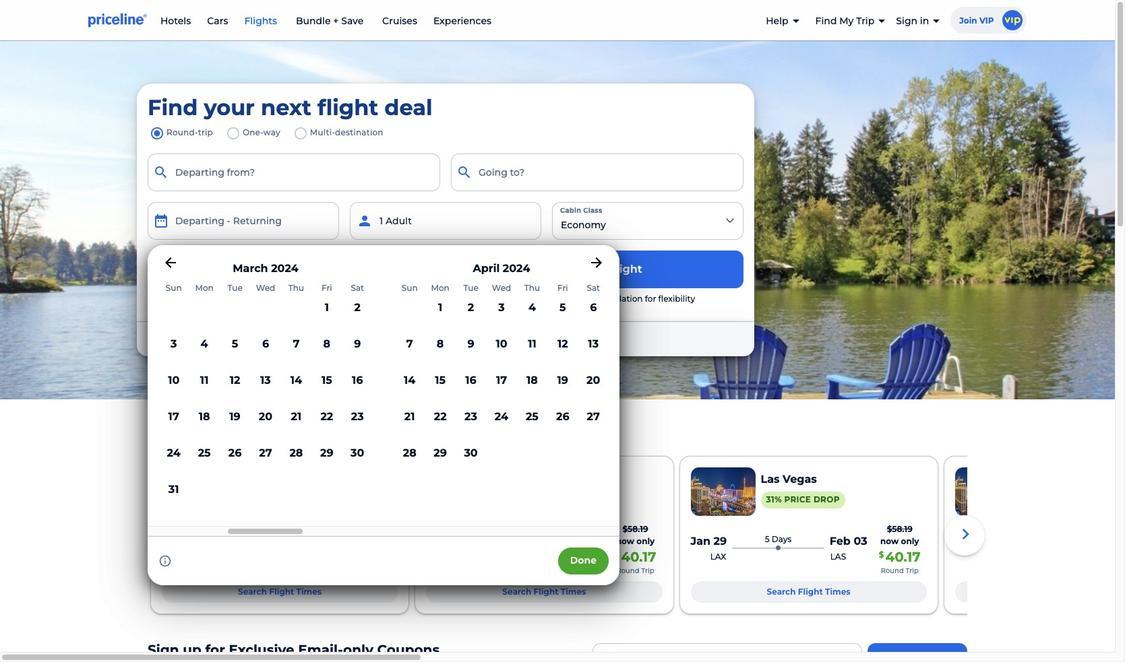 Task type: vqa. For each thing, say whether or not it's contained in the screenshot.
20 associated with March 2024
yes



Task type: locate. For each thing, give the bounding box(es) containing it.
3 search flight times from the left
[[767, 588, 851, 598]]

11 up drop
[[200, 374, 209, 387]]

6 jan from the left
[[955, 536, 975, 548]]

now inside the $58.19 now only
[[352, 537, 370, 547]]

days left jan 29 las
[[508, 535, 527, 545]]

0 horizontal spatial wed
[[256, 283, 275, 294]]

1 for march 2024
[[325, 301, 329, 314]]

1 40.17 from the left
[[621, 550, 656, 566]]

a right add
[[291, 264, 296, 275]]

2 horizontal spatial flight
[[530, 294, 552, 304]]

round for jan 29
[[617, 567, 640, 576]]

19 button down 203-
[[549, 371, 577, 405]]

14 down international
[[404, 374, 416, 387]]

1 horizontal spatial 21
[[404, 410, 415, 423]]

1 right at
[[522, 333, 526, 345]]

1 2 button from the left
[[344, 299, 371, 332]]

2 button
[[344, 299, 371, 332], [457, 299, 485, 332]]

2 up deals?
[[468, 301, 474, 314]]

24 for march
[[167, 447, 181, 460]]

wed down the march 2024
[[256, 283, 275, 294]]

las vegas image image
[[162, 468, 227, 517], [691, 468, 755, 517]]

0 vertical spatial find
[[816, 14, 837, 27]]

2 tue from the left
[[463, 283, 479, 294]]

13 for march 2024
[[260, 374, 271, 387]]

only left coupons
[[343, 643, 373, 659]]

$58.19 now only $ 40.17 round trip
[[615, 525, 656, 576], [879, 525, 921, 576]]

trip
[[856, 14, 875, 27], [641, 567, 654, 576], [906, 567, 919, 576]]

1 vertical spatial 12
[[230, 374, 240, 387]]

jan 29 lax
[[691, 536, 727, 563]]

1 horizontal spatial tue
[[463, 283, 479, 294]]

find inside dropdown button
[[816, 14, 837, 27]]

40.17 right done
[[621, 550, 656, 566]]

8 button left call
[[426, 335, 454, 369]]

1 horizontal spatial 5 button
[[549, 299, 577, 332]]

8 left call
[[437, 338, 444, 350]]

1 fri from the left
[[322, 283, 332, 294]]

vip
[[980, 16, 994, 26]]

mon for april 2024
[[431, 283, 450, 294]]

9 right looking
[[354, 338, 361, 350]]

0 vertical spatial 26 button
[[549, 408, 577, 441]]

1 29 button from the left
[[313, 444, 341, 478]]

2 21 from the left
[[404, 410, 415, 423]]

19 for april 2024
[[557, 374, 568, 387]]

bundle inside flight-search-form element
[[175, 263, 210, 275]]

0 vertical spatial 10 button
[[488, 335, 516, 369]]

1 9 from the left
[[354, 338, 361, 350]]

1 15 button from the left
[[313, 371, 341, 405]]

0 vertical spatial 18
[[527, 374, 538, 387]]

10 button up price
[[160, 371, 188, 405]]

11 button up drop
[[190, 371, 218, 405]]

27 for april 2024
[[587, 410, 600, 423]]

1 horizontal spatial flight
[[415, 333, 441, 345]]

1 vertical spatial 18 button
[[190, 408, 218, 441]]

1 button up looking
[[313, 299, 341, 332]]

$58.19 now only
[[352, 525, 390, 547]]

20 button right drop
[[252, 408, 280, 441]]

1 $58.19 from the left
[[358, 525, 384, 535]]

20 right drop
[[259, 410, 272, 423]]

jan inside jan 29 lax
[[691, 536, 711, 548]]

17 button left drop
[[160, 408, 188, 441]]

29 button
[[313, 444, 341, 478], [426, 444, 454, 478]]

40.17 right "feb 03 las"
[[886, 550, 921, 566]]

1 2 from the left
[[354, 301, 361, 314]]

jan 27
[[301, 536, 337, 548]]

1 horizontal spatial find
[[552, 263, 577, 276]]

1 16 from the left
[[352, 374, 363, 387]]

1 horizontal spatial 6 button
[[580, 299, 607, 332]]

multi-destination
[[310, 128, 383, 138]]

add a hotel
[[269, 264, 320, 275]]

$ right done
[[615, 551, 620, 561]]

4 times from the left
[[1090, 588, 1115, 598]]

flight for deal
[[318, 94, 378, 121]]

26 for april 2024
[[556, 410, 569, 423]]

jan inside jan 29 las
[[565, 536, 585, 548]]

a
[[291, 264, 296, 275], [523, 294, 528, 304]]

1 vertical spatial 10 button
[[160, 371, 188, 405]]

1 horizontal spatial 40.17
[[886, 550, 921, 566]]

2 7 from the left
[[406, 338, 413, 350]]

2 sun from the left
[[402, 283, 418, 294]]

6 right the with
[[590, 301, 597, 314]]

1 22 from the left
[[321, 410, 333, 423]]

1 21 button from the left
[[282, 408, 310, 441]]

class
[[583, 206, 602, 215]]

1 horizontal spatial 17 button
[[488, 371, 516, 405]]

20 for march 2024
[[259, 410, 272, 423]]

0 vertical spatial 11 button
[[518, 335, 546, 369]]

sat for april 2024
[[587, 283, 600, 294]]

25 button
[[518, 408, 546, 441], [190, 444, 218, 478]]

24 button
[[488, 408, 516, 441], [160, 444, 188, 478]]

13
[[588, 338, 599, 350], [260, 374, 271, 387]]

now right jan 29 las
[[616, 537, 634, 547]]

fri up looking
[[322, 283, 332, 294]]

03
[[854, 536, 867, 548]]

2 sat from the left
[[587, 283, 600, 294]]

+ left cruises
[[333, 15, 339, 27]]

free
[[575, 294, 591, 304]]

17 down us at the left
[[496, 374, 507, 387]]

21 left the near
[[291, 410, 302, 423]]

16 button for march 2024
[[344, 371, 371, 405]]

sign inside sign in button
[[896, 14, 918, 27]]

16 button
[[344, 371, 371, 405], [457, 371, 485, 405]]

$58.19 now only $ 40.17 round trip right jan 29 las
[[615, 525, 656, 576]]

jan for jan 29 las
[[565, 536, 585, 548]]

13 button
[[580, 335, 607, 369], [252, 371, 280, 405]]

0 horizontal spatial 23
[[351, 410, 364, 423]]

1 horizontal spatial las vegas image image
[[691, 468, 755, 517]]

2
[[354, 301, 361, 314], [468, 301, 474, 314]]

0 vertical spatial 3
[[498, 301, 505, 314]]

2 29 button from the left
[[426, 444, 454, 478]]

0 vertical spatial bundle
[[296, 15, 331, 27]]

24
[[495, 410, 508, 423], [167, 447, 181, 460], [185, 536, 199, 548]]

0 horizontal spatial 24 button
[[160, 444, 188, 478]]

8 button for april 2024
[[426, 335, 454, 369]]

1 vertical spatial sign
[[148, 643, 179, 659]]

$58.19 now only $ 40.17 round trip for 29
[[615, 525, 656, 576]]

only inside the $58.19 now only
[[372, 537, 390, 547]]

2 23 button from the left
[[457, 408, 485, 441]]

1 horizontal spatial 25
[[449, 536, 462, 548]]

$
[[615, 551, 620, 561], [879, 551, 884, 561]]

0 horizontal spatial 22 button
[[313, 408, 341, 441]]

19 button
[[549, 371, 577, 405], [221, 408, 249, 441]]

now right jan 27
[[352, 537, 370, 547]]

thu
[[288, 283, 304, 294], [524, 283, 540, 294]]

11 for april 2024
[[528, 338, 536, 350]]

1 up the looking for international flight deals? call us at 1 (833) 203-5879
[[438, 301, 442, 314]]

1 vertical spatial 25
[[198, 447, 211, 460]]

for right up
[[205, 643, 225, 659]]

save
[[341, 15, 364, 27], [221, 263, 244, 275]]

1 sun from the left
[[166, 283, 182, 294]]

2 horizontal spatial find
[[816, 14, 837, 27]]

2 2 button from the left
[[457, 299, 485, 332]]

0 horizontal spatial none field
[[148, 154, 440, 191]]

2 22 button from the left
[[426, 408, 454, 441]]

16 button down deals?
[[457, 371, 485, 405]]

fri
[[322, 283, 332, 294], [558, 283, 568, 294]]

bundle
[[296, 15, 331, 27], [175, 263, 210, 275]]

2 2024 from the left
[[503, 262, 530, 275]]

1 28 button from the left
[[282, 444, 310, 478]]

2 up international
[[354, 301, 361, 314]]

29 button for april 2024
[[426, 444, 454, 478]]

next image
[[955, 524, 977, 546]]

0 vertical spatial 20
[[587, 374, 600, 387]]

find your flight button
[[451, 251, 744, 289]]

1 16 button from the left
[[344, 371, 371, 405]]

10
[[496, 338, 507, 350], [168, 374, 180, 387]]

9 button left us at the left
[[457, 335, 485, 369]]

1 horizontal spatial 9 button
[[457, 335, 485, 369]]

15 button up the near
[[313, 371, 341, 405]]

8 left international
[[323, 338, 330, 350]]

19 button left the deals at the bottom left of the page
[[221, 408, 249, 441]]

1 horizontal spatial 11 button
[[518, 335, 546, 369]]

search
[[238, 588, 267, 598], [503, 588, 531, 598], [767, 588, 796, 598], [1031, 588, 1060, 598]]

2 none field from the left
[[451, 154, 744, 191]]

help button
[[766, 3, 799, 38]]

28
[[290, 447, 303, 460], [403, 447, 416, 460]]

0 horizontal spatial 19 button
[[221, 408, 249, 441]]

1 horizontal spatial 22 button
[[426, 408, 454, 441]]

9 left call
[[468, 338, 474, 350]]

3 for march
[[171, 338, 177, 350]]

tue down april
[[463, 283, 479, 294]]

31
[[168, 483, 179, 496]]

find up "round-"
[[148, 94, 198, 121]]

0 horizontal spatial find
[[148, 94, 198, 121]]

9
[[354, 338, 361, 350], [468, 338, 474, 350]]

18 down (833)
[[527, 374, 538, 387]]

1 2024 from the left
[[271, 262, 298, 275]]

vip badge icon image
[[1003, 10, 1023, 30]]

2 30 button from the left
[[457, 444, 485, 478]]

$58.19 for feb 03
[[887, 525, 913, 535]]

1 23 from the left
[[351, 410, 364, 423]]

1 jan from the left
[[162, 536, 182, 548]]

1 horizontal spatial 2 button
[[457, 299, 485, 332]]

23
[[351, 410, 364, 423], [465, 410, 477, 423]]

trip for feb 03
[[906, 567, 919, 576]]

28 for april 2024
[[403, 447, 416, 460]]

1 horizontal spatial 7 button
[[396, 335, 424, 369]]

0 horizontal spatial 26 button
[[221, 444, 249, 478]]

5
[[560, 301, 566, 314], [232, 338, 238, 350], [765, 535, 770, 545]]

only right jan 27
[[372, 537, 390, 547]]

12 left 5879
[[558, 338, 568, 350]]

1 round from the left
[[617, 567, 640, 576]]

fri up the with
[[558, 283, 568, 294]]

priceline.com home image
[[88, 13, 147, 28]]

find left your
[[552, 263, 577, 276]]

find inside button
[[552, 263, 577, 276]]

wed up book on the left of the page
[[492, 283, 511, 294]]

2 $58.19 now only $ 40.17 round trip from the left
[[879, 525, 921, 576]]

23 for march 2024
[[351, 410, 364, 423]]

a for flight
[[523, 294, 528, 304]]

14 button down international
[[396, 371, 424, 405]]

2 $ from the left
[[879, 551, 884, 561]]

2 14 button from the left
[[396, 371, 424, 405]]

your
[[580, 263, 606, 276]]

none field going to?
[[451, 154, 744, 191]]

16
[[352, 374, 363, 387], [465, 374, 477, 387]]

0 horizontal spatial 8 button
[[313, 335, 341, 369]]

15 button for april 2024
[[426, 371, 454, 405]]

8 button left international
[[313, 335, 341, 369]]

20 down 5879
[[587, 374, 600, 387]]

1 22 button from the left
[[313, 408, 341, 441]]

8 button for march 2024
[[313, 335, 341, 369]]

2 horizontal spatial 5
[[765, 535, 770, 545]]

1 vertical spatial bundle + save
[[175, 263, 244, 275]]

1 7 button from the left
[[282, 335, 310, 369]]

1 horizontal spatial +
[[333, 15, 339, 27]]

1 $ from the left
[[615, 551, 620, 561]]

2 horizontal spatial 3
[[498, 301, 505, 314]]

Departing – Returning Date Picker field
[[148, 202, 339, 240]]

1 horizontal spatial 28 button
[[396, 444, 424, 478]]

12 button right at
[[549, 335, 577, 369]]

2 22 from the left
[[434, 410, 447, 423]]

1 horizontal spatial 15 button
[[426, 371, 454, 405]]

20 button for april 2024
[[580, 371, 607, 405]]

2 8 button from the left
[[426, 335, 454, 369]]

now for feb
[[881, 537, 899, 547]]

10 left at
[[496, 338, 507, 350]]

28 for march 2024
[[290, 447, 303, 460]]

11 button for april 2024
[[518, 335, 546, 369]]

1 23 button from the left
[[344, 408, 371, 441]]

0 vertical spatial for
[[645, 294, 656, 304]]

sat up international
[[351, 283, 364, 294]]

14 down looking
[[290, 374, 302, 387]]

1 sat from the left
[[351, 283, 364, 294]]

1 button for april 2024
[[426, 299, 454, 332]]

sign left up
[[148, 643, 179, 659]]

2 now from the left
[[616, 537, 634, 547]]

17 button down us at the left
[[488, 371, 516, 405]]

15 down looking
[[322, 374, 332, 387]]

27 button for march 2024
[[252, 444, 280, 478]]

0 vertical spatial 5
[[560, 301, 566, 314]]

10 button left (833)
[[488, 335, 516, 369]]

2 9 button from the left
[[457, 335, 485, 369]]

2 16 from the left
[[465, 374, 477, 387]]

0 horizontal spatial 4
[[201, 338, 208, 350]]

$58.19 now only $ 40.17 round trip for 03
[[879, 525, 921, 576]]

12 for april 2024
[[558, 338, 568, 350]]

9 button
[[344, 335, 371, 369], [457, 335, 485, 369]]

0 vertical spatial 6 button
[[580, 299, 607, 332]]

None field
[[148, 154, 440, 191], [451, 154, 744, 191]]

1 horizontal spatial 1 button
[[426, 299, 454, 332]]

sat up book a flight with free cancellation for flexibility
[[587, 283, 600, 294]]

1 vertical spatial bundle
[[175, 263, 210, 275]]

2 28 from the left
[[403, 447, 416, 460]]

1 button up the looking for international flight deals? call us at 1 (833) 203-5879
[[426, 299, 454, 332]]

traveler selection text field
[[350, 202, 541, 240]]

flight up multi-destination
[[318, 94, 378, 121]]

2 1 button from the left
[[426, 299, 454, 332]]

0 vertical spatial 11
[[528, 338, 536, 350]]

$58.19
[[358, 525, 384, 535], [623, 525, 648, 535], [887, 525, 913, 535]]

find left 'my'
[[816, 14, 837, 27]]

+ inside flight-search-form element
[[213, 263, 219, 275]]

tue down 'march'
[[227, 283, 243, 294]]

1 horizontal spatial 23
[[465, 410, 477, 423]]

find your flight
[[552, 263, 642, 276]]

1 vertical spatial 11 button
[[190, 371, 218, 405]]

1 14 button from the left
[[282, 371, 310, 405]]

with
[[554, 294, 572, 304]]

trip for jan 29
[[641, 567, 654, 576]]

2024 right april
[[503, 262, 530, 275]]

1 1 button from the left
[[313, 299, 341, 332]]

join vip
[[960, 16, 994, 26]]

4 days
[[500, 535, 527, 545]]

7 for march 2024
[[293, 338, 300, 350]]

sign left in
[[896, 14, 918, 27]]

1 search flight times button from the left
[[162, 582, 398, 604]]

sun up international
[[402, 283, 418, 294]]

2 vertical spatial flight
[[415, 333, 441, 345]]

1 horizontal spatial 22
[[434, 410, 447, 423]]

sun for march
[[166, 283, 182, 294]]

0 vertical spatial 24 button
[[488, 408, 516, 441]]

2 14 from the left
[[404, 374, 416, 387]]

0 horizontal spatial 12 button
[[221, 371, 249, 405]]

1 30 button from the left
[[344, 444, 371, 478]]

1 horizontal spatial sun
[[402, 283, 418, 294]]

13 up 'price drop deals near you'
[[260, 374, 271, 387]]

21
[[291, 410, 302, 423], [404, 410, 415, 423]]

11 button right us at the left
[[518, 335, 546, 369]]

add
[[271, 264, 288, 275]]

$58.19 now only $ 40.17 round trip right 03 at the bottom of page
[[879, 525, 921, 576]]

las inside "feb 03 las"
[[830, 553, 846, 563]]

2 button for march 2024
[[344, 299, 371, 332]]

0 horizontal spatial tue
[[227, 283, 243, 294]]

1 9 button from the left
[[344, 335, 371, 369]]

12 up drop
[[230, 374, 240, 387]]

1 horizontal spatial 1
[[438, 301, 442, 314]]

27 button
[[580, 408, 607, 441], [252, 444, 280, 478]]

now
[[352, 537, 370, 547], [616, 537, 634, 547], [881, 537, 899, 547]]

las inside jan 29 las
[[566, 553, 582, 563]]

16 down international
[[352, 374, 363, 387]]

2 fri from the left
[[558, 283, 568, 294]]

1 horizontal spatial none field
[[451, 154, 744, 191]]

3 button for march
[[160, 335, 188, 369]]

0 vertical spatial 4
[[529, 301, 536, 314]]

0 horizontal spatial 10
[[168, 374, 180, 387]]

1 horizontal spatial mon
[[431, 283, 450, 294]]

2024 right 'march'
[[271, 262, 298, 275]]

3 jan from the left
[[426, 536, 446, 548]]

19 down 203-
[[557, 374, 568, 387]]

17 left drop
[[168, 410, 179, 423]]

25 for march 2024
[[198, 447, 211, 460]]

19 left the deals at the bottom left of the page
[[229, 410, 241, 423]]

1 horizontal spatial 30 button
[[457, 444, 485, 478]]

mon
[[195, 283, 214, 294], [431, 283, 450, 294]]

1 $58.19 now only $ 40.17 round trip from the left
[[615, 525, 656, 576]]

2 15 from the left
[[435, 374, 446, 387]]

13 button for april 2024
[[580, 335, 607, 369]]

show april 2024 image
[[589, 255, 605, 271]]

done button
[[558, 548, 609, 575]]

for
[[645, 294, 656, 304], [335, 333, 348, 345], [205, 643, 225, 659]]

4 search from the left
[[1031, 588, 1060, 598]]

las vegas image image left las
[[691, 468, 755, 517]]

1 vertical spatial 13
[[260, 374, 271, 387]]

cruises link
[[382, 15, 417, 27]]

2 7 button from the left
[[396, 335, 424, 369]]

1 horizontal spatial 23 button
[[457, 408, 485, 441]]

2 horizontal spatial 24
[[495, 410, 508, 423]]

24 button for april
[[488, 408, 516, 441]]

0 vertical spatial 25 button
[[518, 408, 546, 441]]

2 vertical spatial find
[[552, 263, 577, 276]]

2 23 from the left
[[465, 410, 477, 423]]

1 vertical spatial 19
[[229, 410, 241, 423]]

for right looking
[[335, 333, 348, 345]]

2 button for april 2024
[[457, 299, 485, 332]]

30 for march 2024
[[351, 447, 364, 460]]

1 21 from the left
[[291, 410, 302, 423]]

0 horizontal spatial 23 button
[[344, 408, 371, 441]]

save left add
[[221, 263, 244, 275]]

1 mon from the left
[[195, 283, 214, 294]]

15 button for march 2024
[[313, 371, 341, 405]]

1 15 from the left
[[322, 374, 332, 387]]

1 days from the left
[[243, 535, 263, 545]]

5 jan from the left
[[691, 536, 711, 548]]

a right book on the left of the page
[[523, 294, 528, 304]]

1 now from the left
[[352, 537, 370, 547]]

search flight times button
[[162, 582, 398, 604], [426, 582, 662, 604], [691, 582, 927, 604], [955, 582, 1125, 604]]

3 days from the left
[[772, 535, 792, 545]]

19 for march 2024
[[229, 410, 241, 423]]

22
[[321, 410, 333, 423], [434, 410, 447, 423]]

8
[[323, 338, 330, 350], [437, 338, 444, 350]]

13 for april 2024
[[588, 338, 599, 350]]

bundle + save inside flight-search-form element
[[175, 263, 244, 275]]

las vegas image image up jan 24
[[162, 468, 227, 517]]

12 for march 2024
[[230, 374, 240, 387]]

days left jan 27
[[243, 535, 263, 545]]

jan 25
[[426, 536, 462, 548]]

feb 03 las
[[830, 536, 867, 563]]

2 las vegas image image from the left
[[691, 468, 755, 517]]

1 las from the left
[[566, 553, 582, 563]]

11 button for march 2024
[[190, 371, 218, 405]]

11 for march 2024
[[200, 374, 209, 387]]

4 button
[[518, 299, 546, 332], [190, 335, 218, 369]]

1 horizontal spatial 18
[[527, 374, 538, 387]]

13 button for march 2024
[[252, 371, 280, 405]]

23 button for april 2024
[[457, 408, 485, 441]]

11 right at
[[528, 338, 536, 350]]

2 21 button from the left
[[396, 408, 424, 441]]

2 vertical spatial for
[[205, 643, 225, 659]]

15 down the looking for international flight deals? call us at 1 (833) 203-5879
[[435, 374, 446, 387]]

2 button up international
[[344, 299, 371, 332]]

3 button for april
[[488, 299, 516, 332]]

1 vertical spatial flight
[[530, 294, 552, 304]]

sun down show january 2024 icon
[[166, 283, 182, 294]]

1 vertical spatial save
[[221, 263, 244, 275]]

9 button right looking
[[344, 335, 371, 369]]

trip inside find my trip dropdown button
[[856, 14, 875, 27]]

1 horizontal spatial 10 button
[[488, 335, 516, 369]]

1 horizontal spatial $58.19 now only $ 40.17 round trip
[[879, 525, 921, 576]]

19 button for april 2024
[[549, 371, 577, 405]]

3 days
[[236, 535, 263, 545]]

a for hotel
[[291, 264, 296, 275]]

5 button for march 2024
[[221, 335, 249, 369]]

0 vertical spatial 25
[[526, 410, 539, 423]]

deal
[[385, 94, 433, 121]]

none field down the way
[[148, 154, 440, 191]]

6
[[590, 301, 597, 314], [262, 338, 269, 350]]

tue for april
[[463, 283, 479, 294]]

1 vertical spatial 13 button
[[252, 371, 280, 405]]

0 horizontal spatial 18 button
[[190, 408, 218, 441]]

thu down april 2024
[[524, 283, 540, 294]]

flight
[[318, 94, 378, 121], [530, 294, 552, 304], [415, 333, 441, 345]]

1 8 button from the left
[[313, 335, 341, 369]]

deals
[[250, 422, 300, 443]]

times
[[296, 588, 322, 598], [561, 588, 586, 598], [825, 588, 851, 598], [1090, 588, 1115, 598]]

16 button up you
[[344, 371, 371, 405]]

1 wed from the left
[[256, 283, 275, 294]]

your
[[204, 94, 255, 121]]

3 $58.19 from the left
[[887, 525, 913, 535]]

$ right "feb 03 las"
[[879, 551, 884, 561]]

13 button up 'price drop deals near you'
[[252, 371, 280, 405]]

18 for march 2024
[[199, 410, 210, 423]]

3 search from the left
[[767, 588, 796, 598]]

0 horizontal spatial 1 button
[[313, 299, 341, 332]]

1 vertical spatial 27
[[259, 447, 272, 460]]

2 las from the left
[[830, 553, 846, 563]]

13 button right 203-
[[580, 335, 607, 369]]

search flight times
[[238, 588, 322, 598], [503, 588, 586, 598], [767, 588, 851, 598], [1031, 588, 1115, 598]]

4 jan from the left
[[565, 536, 585, 548]]

0 vertical spatial +
[[333, 15, 339, 27]]

2 days from the left
[[508, 535, 527, 545]]

2 jan from the left
[[301, 536, 321, 548]]

3 button
[[488, 299, 516, 332], [160, 335, 188, 369]]

2024 for april 2024
[[503, 262, 530, 275]]

jan for jan 25
[[426, 536, 446, 548]]

18
[[527, 374, 538, 387], [199, 410, 210, 423]]

round
[[617, 567, 640, 576], [881, 567, 904, 576]]

20 for april 2024
[[587, 374, 600, 387]]

1 vertical spatial 4 button
[[190, 335, 218, 369]]

17
[[496, 374, 507, 387], [168, 410, 179, 423]]

10 up price
[[168, 374, 180, 387]]

flexibility
[[658, 294, 695, 304]]

18 right price
[[199, 410, 210, 423]]

+ left 'march'
[[213, 263, 219, 275]]

30 button
[[344, 444, 371, 478], [457, 444, 485, 478]]

0 horizontal spatial 28
[[290, 447, 303, 460]]

21 right you
[[404, 410, 415, 423]]

2 times from the left
[[561, 588, 586, 598]]

2 28 button from the left
[[396, 444, 424, 478]]

1 thu from the left
[[288, 283, 304, 294]]

1 vertical spatial 25 button
[[190, 444, 218, 478]]

12 button for april 2024
[[549, 335, 577, 369]]

find
[[816, 14, 837, 27], [148, 94, 198, 121], [552, 263, 577, 276]]

2 search flight times from the left
[[503, 588, 586, 598]]

22 for april 2024
[[434, 410, 447, 423]]

0 vertical spatial 4 button
[[518, 299, 546, 332]]

21 button
[[282, 408, 310, 441], [396, 408, 424, 441]]

1 none field from the left
[[148, 154, 440, 191]]

22 for march 2024
[[321, 410, 333, 423]]

+
[[333, 15, 339, 27], [213, 263, 219, 275]]

2 40.17 from the left
[[886, 550, 921, 566]]

31%
[[766, 495, 782, 505]]

for left the flexibility in the right top of the page
[[645, 294, 656, 304]]

20 button down 5879
[[580, 371, 607, 405]]

2 wed from the left
[[492, 283, 511, 294]]

25 button for april 2024
[[518, 408, 546, 441]]

1 vertical spatial 20
[[259, 410, 272, 423]]

0 horizontal spatial 2 button
[[344, 299, 371, 332]]

flight inside flight-search-form element
[[530, 294, 552, 304]]

6 button
[[580, 299, 607, 332], [252, 335, 280, 369]]

28 button for april 2024
[[396, 444, 424, 478]]

0 vertical spatial 20 button
[[580, 371, 607, 405]]

1 horizontal spatial 2
[[468, 301, 474, 314]]

now right 03 at the bottom of page
[[881, 537, 899, 547]]

2 $58.19 from the left
[[623, 525, 648, 535]]

2 vertical spatial 3
[[236, 535, 241, 545]]

none field up the class
[[451, 154, 744, 191]]

1 search flight times from the left
[[238, 588, 322, 598]]

1 horizontal spatial 30
[[464, 447, 478, 460]]

1 vertical spatial 6 button
[[252, 335, 280, 369]]

4 search flight times from the left
[[1031, 588, 1115, 598]]

15 button down the looking for international flight deals? call us at 1 (833) 203-5879
[[426, 371, 454, 405]]

1 tue from the left
[[227, 283, 243, 294]]

0 horizontal spatial 22
[[321, 410, 333, 423]]

40.17 for jan 29
[[621, 550, 656, 566]]

2 thu from the left
[[524, 283, 540, 294]]

1 7 from the left
[[293, 338, 300, 350]]

16 for march 2024
[[352, 374, 363, 387]]

flight
[[609, 263, 642, 276], [269, 588, 294, 598], [534, 588, 559, 598], [798, 588, 823, 598], [1063, 588, 1087, 598]]

23 button
[[344, 408, 371, 441], [457, 408, 485, 441]]



Task type: describe. For each thing, give the bounding box(es) containing it.
price
[[148, 422, 194, 443]]

21 button for march 2024
[[282, 408, 310, 441]]

find for find your next flight deal
[[148, 94, 198, 121]]

30 for april 2024
[[464, 447, 478, 460]]

hotel
[[298, 264, 320, 275]]

1 vertical spatial for
[[335, 333, 348, 345]]

at
[[510, 333, 520, 345]]

24 for april
[[495, 410, 508, 423]]

26 for march 2024
[[228, 447, 242, 460]]

march
[[233, 262, 268, 275]]

28 button for march 2024
[[282, 444, 310, 478]]

hotels
[[160, 15, 191, 27]]

sun for april
[[402, 283, 418, 294]]

search flight times for second search flight times button from left
[[503, 588, 586, 598]]

9 for march 2024
[[354, 338, 361, 350]]

27 for march 2024
[[259, 447, 272, 460]]

16 for april 2024
[[465, 374, 477, 387]]

find my trip
[[816, 14, 875, 27]]

coupons
[[377, 643, 440, 659]]

call
[[476, 333, 494, 345]]

$58.19 inside the $58.19 now only
[[358, 525, 384, 535]]

12 button for march 2024
[[221, 371, 249, 405]]

2 search flight times button from the left
[[426, 582, 662, 604]]

april
[[473, 262, 500, 275]]

14 for march 2024
[[290, 374, 302, 387]]

3 times from the left
[[825, 588, 851, 598]]

looking
[[294, 333, 333, 345]]

sat for march 2024
[[351, 283, 364, 294]]

sign in button
[[896, 3, 940, 38]]

none field departing from?
[[148, 154, 440, 191]]

jan 24
[[162, 536, 199, 548]]

4 search flight times button from the left
[[955, 582, 1125, 604]]

29 inside jan 29 lax
[[714, 536, 727, 548]]

only right 03 at the bottom of page
[[901, 537, 919, 547]]

14 for april 2024
[[404, 374, 416, 387]]

26 button for april 2024
[[549, 408, 577, 441]]

1 horizontal spatial 27
[[324, 536, 337, 548]]

sign for sign in
[[896, 14, 918, 27]]

1 times from the left
[[296, 588, 322, 598]]

29 inside jan 29 las
[[588, 536, 602, 548]]

trip
[[198, 128, 213, 138]]

40.17 for feb 03
[[886, 550, 921, 566]]

round-
[[167, 128, 198, 138]]

10 for march
[[168, 374, 180, 387]]

1 horizontal spatial 4
[[500, 535, 505, 545]]

in
[[920, 14, 929, 27]]

18 button for april 2024
[[518, 371, 546, 405]]

9 button for march 2024
[[344, 335, 371, 369]]

flights link
[[244, 15, 277, 27]]

drop
[[199, 422, 245, 443]]

15 for march 2024
[[322, 374, 332, 387]]

drop
[[814, 495, 840, 505]]

7 for april 2024
[[406, 338, 413, 350]]

days for 3 days
[[243, 535, 263, 545]]

22 button for march 2024
[[313, 408, 341, 441]]

203-
[[554, 333, 574, 345]]

jan 29 las
[[565, 536, 602, 563]]

up
[[183, 643, 201, 659]]

las
[[761, 474, 780, 486]]

$ for 29
[[615, 551, 620, 561]]

1 button for march 2024
[[313, 299, 341, 332]]

book
[[500, 294, 521, 304]]

done
[[570, 555, 597, 567]]

exclusive
[[229, 643, 294, 659]]

3 search flight times button from the left
[[691, 582, 927, 604]]

you
[[354, 422, 388, 443]]

Departing from? field
[[148, 154, 440, 191]]

flight for deals?
[[415, 333, 441, 345]]

17 for march
[[168, 410, 179, 423]]

31% price drop
[[766, 495, 840, 505]]

near
[[305, 422, 349, 443]]

30 button for march 2024
[[344, 444, 371, 478]]

1 horizontal spatial 3
[[236, 535, 241, 545]]

fri for april 2024
[[558, 283, 568, 294]]

april 2024
[[473, 262, 530, 275]]

0 vertical spatial bundle + save
[[293, 15, 366, 27]]

looking for international flight deals? call us at 1 (833) 203-5879
[[294, 333, 597, 345]]

feb
[[830, 536, 851, 548]]

17 button for march
[[160, 408, 188, 441]]

5 days
[[765, 535, 792, 545]]

25 button for march 2024
[[190, 444, 218, 478]]

(833)
[[528, 333, 551, 345]]

jan for jan 24
[[162, 536, 182, 548]]

5 for april 2024
[[560, 301, 566, 314]]

flight-search-form element
[[0, 124, 749, 586]]

march 2024
[[233, 262, 298, 275]]

cars link
[[207, 15, 228, 27]]

hotels link
[[160, 15, 191, 27]]

jan for jan 29 lax
[[691, 536, 711, 548]]

1 las vegas image image from the left
[[162, 468, 227, 517]]

experiences link
[[433, 15, 492, 27]]

price drop deals near you
[[148, 422, 388, 443]]

2 horizontal spatial for
[[645, 294, 656, 304]]

cancellation
[[593, 294, 643, 304]]

sign in
[[896, 14, 929, 27]]

find my trip button
[[816, 3, 885, 38]]

deals?
[[443, 333, 474, 345]]

round-trip
[[167, 128, 213, 138]]

flights
[[244, 15, 277, 27]]

26 button for march 2024
[[221, 444, 249, 478]]

way
[[264, 128, 280, 138]]

bundle + save link
[[293, 15, 366, 27]]

23 button for march 2024
[[344, 408, 371, 441]]

$ for 03
[[879, 551, 884, 561]]

thu for march 2024
[[288, 283, 304, 294]]

lax
[[710, 553, 726, 563]]

next
[[261, 94, 311, 121]]

18 button for march 2024
[[190, 408, 218, 441]]

2 for march 2024
[[354, 301, 361, 314]]

las for feb 03
[[830, 553, 846, 563]]

20 button for march 2024
[[252, 408, 280, 441]]

only right jan 29 las
[[637, 537, 655, 547]]

2 horizontal spatial 1
[[522, 333, 526, 345]]

one-way
[[243, 128, 280, 138]]

flight inside button
[[609, 263, 642, 276]]

cars
[[207, 15, 228, 27]]

8 for march 2024
[[323, 338, 330, 350]]

4 for april 2024
[[529, 301, 536, 314]]

my
[[840, 14, 854, 27]]

30 button for april 2024
[[457, 444, 485, 478]]

10 button for march
[[160, 371, 188, 405]]

cabin
[[560, 206, 581, 215]]

31 button
[[160, 481, 188, 514]]

las for jan 29
[[566, 553, 582, 563]]

las vegas
[[761, 474, 817, 486]]

tue for march
[[227, 283, 243, 294]]

now for jan
[[616, 537, 634, 547]]

$58.19 for jan 29
[[623, 525, 648, 535]]

Promotion email input field
[[593, 644, 862, 663]]

find your next flight deal
[[148, 94, 433, 121]]

sign up for exclusive email-only coupons
[[148, 643, 440, 659]]

25 for april 2024
[[526, 410, 539, 423]]

Going to? field
[[451, 154, 744, 191]]

2 horizontal spatial 30
[[978, 536, 992, 548]]

0 vertical spatial save
[[341, 15, 364, 27]]

price
[[784, 495, 811, 505]]

us
[[496, 333, 507, 345]]

join vip link
[[951, 7, 1031, 34]]

5879
[[574, 333, 597, 345]]

search flight times for 4th search flight times button from the right
[[238, 588, 322, 598]]

save inside flight-search-form element
[[221, 263, 244, 275]]

1 search from the left
[[238, 588, 267, 598]]

2 search from the left
[[503, 588, 531, 598]]

cruises
[[382, 15, 417, 27]]

book a flight with free cancellation for flexibility
[[500, 294, 695, 304]]

find for find your flight
[[552, 263, 577, 276]]

4 button for march 2024
[[190, 335, 218, 369]]

7 button for april 2024
[[396, 335, 424, 369]]

jan 30
[[955, 536, 992, 548]]

19 button for march 2024
[[221, 408, 249, 441]]

days for 5 days
[[772, 535, 792, 545]]

one-
[[243, 128, 264, 138]]

join
[[960, 16, 977, 26]]

destination
[[335, 128, 383, 138]]

email-
[[298, 643, 343, 659]]

8 for april 2024
[[437, 338, 444, 350]]

jan for jan 27
[[301, 536, 321, 548]]

international
[[351, 333, 413, 345]]

multi-
[[310, 128, 335, 138]]

find for find my trip
[[816, 14, 837, 27]]

3 for april
[[498, 301, 505, 314]]

21 button for april 2024
[[396, 408, 424, 441]]

6 for march 2024
[[262, 338, 269, 350]]

7 button for march 2024
[[282, 335, 310, 369]]

2 vertical spatial 5
[[765, 535, 770, 545]]

mon for march 2024
[[195, 283, 214, 294]]

thu for april 2024
[[524, 283, 540, 294]]

1 horizontal spatial bundle
[[296, 15, 331, 27]]

help
[[766, 14, 789, 27]]

experiences
[[433, 15, 492, 27]]

5 for march 2024
[[232, 338, 238, 350]]

24 button for march
[[160, 444, 188, 478]]

vegas
[[783, 474, 817, 486]]

jan for jan 30
[[955, 536, 975, 548]]

6 button for march 2024
[[252, 335, 280, 369]]

show january 2024 image
[[162, 255, 179, 271]]

1 horizontal spatial 24
[[185, 536, 199, 548]]

21 for april 2024
[[404, 410, 415, 423]]

cabin class
[[560, 206, 602, 215]]

0 horizontal spatial for
[[205, 643, 225, 659]]



